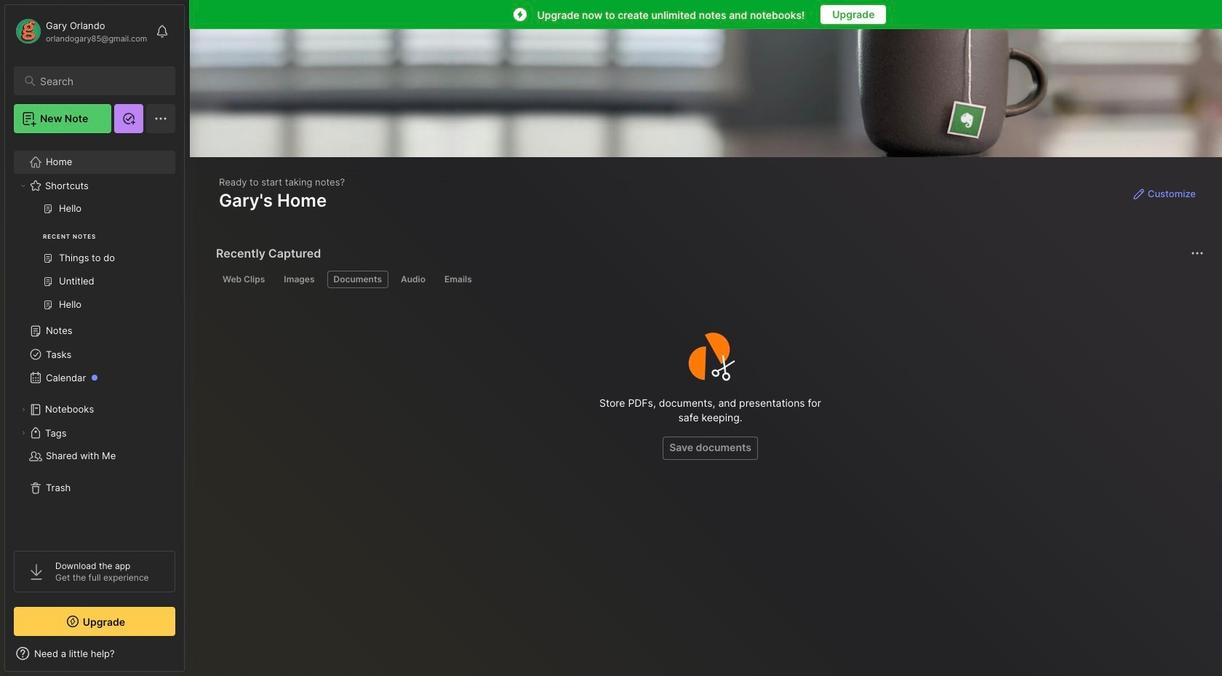 Task type: locate. For each thing, give the bounding box(es) containing it.
expand tags image
[[19, 429, 28, 437]]

main element
[[0, 0, 189, 676]]

WHAT'S NEW field
[[5, 642, 184, 665]]

group
[[14, 197, 175, 325]]

4 tab from the left
[[394, 271, 432, 288]]

tree
[[5, 142, 184, 538]]

expand notebooks image
[[19, 405, 28, 414]]

tab list
[[216, 271, 1202, 288]]

5 tab from the left
[[438, 271, 479, 288]]

tab
[[216, 271, 272, 288], [278, 271, 321, 288], [327, 271, 389, 288], [394, 271, 432, 288], [438, 271, 479, 288]]

click to collapse image
[[184, 649, 195, 667]]

1 tab from the left
[[216, 271, 272, 288]]

More actions field
[[1188, 243, 1208, 263]]

Search text field
[[40, 74, 162, 88]]

None search field
[[40, 72, 162, 90]]

2 tab from the left
[[278, 271, 321, 288]]



Task type: describe. For each thing, give the bounding box(es) containing it.
3 tab from the left
[[327, 271, 389, 288]]

group inside tree
[[14, 197, 175, 325]]

none search field inside main element
[[40, 72, 162, 90]]

more actions image
[[1189, 245, 1207, 262]]

Account field
[[14, 17, 147, 46]]

tree inside main element
[[5, 142, 184, 538]]



Task type: vqa. For each thing, say whether or not it's contained in the screenshot.
tree inside Main element
yes



